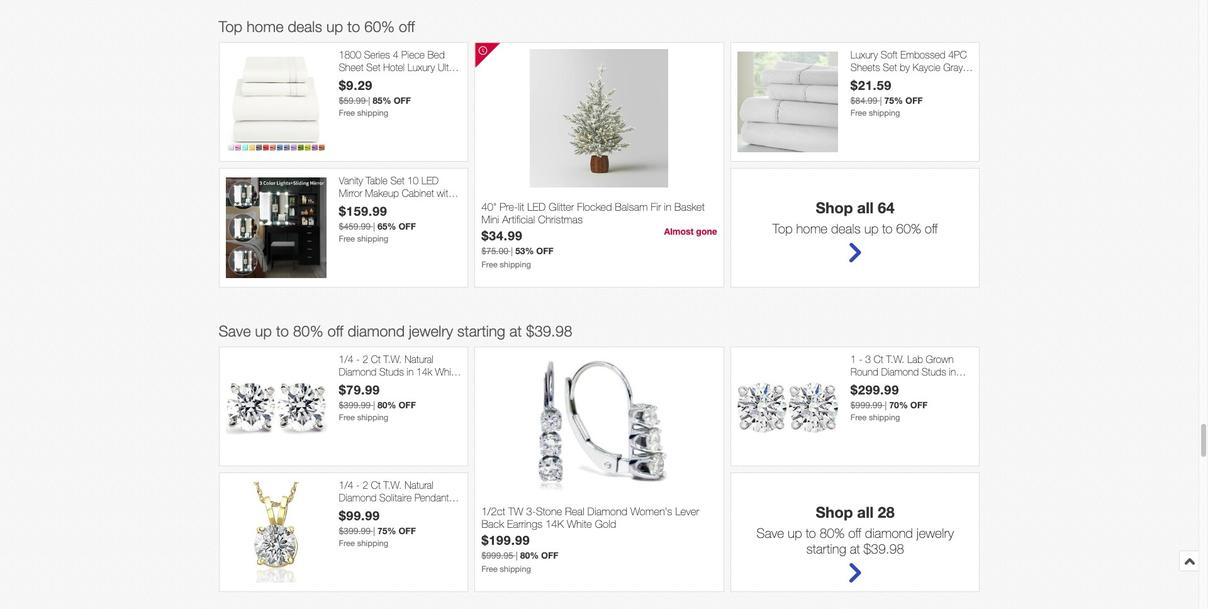 Task type: describe. For each thing, give the bounding box(es) containing it.
60% inside the shop all 64 top home deals up to 60% off
[[896, 221, 921, 236]]

gone
[[696, 226, 717, 237]]

natural for $79.99
[[405, 354, 434, 365]]

in inside 40" pre-lit led glitter flocked balsam fir in basket mini artificial christmas $34.99 $75.00 | 53% off free shipping
[[664, 201, 672, 213]]

14k inside "1/4 - 2 ct t.w. natural diamond studs in 14k white or yellow gold"
[[416, 366, 432, 377]]

solitaire
[[379, 492, 412, 503]]

real
[[565, 505, 585, 518]]

28
[[878, 504, 895, 521]]

kaycie
[[913, 61, 941, 73]]

off inside 40" pre-lit led glitter flocked balsam fir in basket mini artificial christmas $34.99 $75.00 | 53% off free shipping
[[536, 245, 554, 256]]

vanity
[[339, 175, 363, 187]]

1 - 3 ct t.w. lab grown round diamond studs in 14k white, yellow, or rose gold
[[851, 354, 963, 401]]

lit
[[518, 201, 524, 213]]

series
[[364, 49, 390, 61]]

0 horizontal spatial 60%
[[364, 18, 395, 35]]

0 horizontal spatial deals
[[288, 18, 322, 35]]

1800 series 4 piece bed sheet set hotel luxury ultra soft deep pocket sheets set
[[339, 49, 457, 97]]

by
[[900, 61, 910, 73]]

gold inside 1/2ct tw 3-stone real diamond women's lever back earrings 14k white gold $199.99 $999.95 | 80% off free shipping
[[595, 518, 616, 531]]

storage
[[380, 199, 412, 211]]

2 for $99.99
[[363, 480, 368, 491]]

yellow,
[[899, 378, 927, 389]]

free for $299.99
[[851, 413, 867, 422]]

sheet
[[339, 61, 364, 73]]

top inside the shop all 64 top home deals up to 60% off
[[773, 221, 793, 236]]

1/4 - 2 ct t.w. natural diamond studs in 14k white or yellow gold
[[339, 354, 459, 389]]

| for $21.59
[[880, 96, 882, 106]]

to inside shop all 28 save up to 80% off diamond jewelry starting at $39.98
[[806, 526, 816, 541]]

almost gone
[[664, 226, 717, 237]]

free inside 1/2ct tw 3-stone real diamond women's lever back earrings 14k white gold $199.99 $999.95 | 80% off free shipping
[[482, 564, 498, 574]]

$999.99
[[851, 400, 883, 410]]

in inside "1/4 - 2 ct t.w. natural diamond studs in 14k white or yellow gold"
[[407, 366, 414, 377]]

80% inside 1/2ct tw 3-stone real diamond women's lever back earrings 14k white gold $199.99 $999.95 | 80% off free shipping
[[520, 550, 539, 561]]

jewelry inside shop all 28 save up to 80% off diamond jewelry starting at $39.98
[[917, 526, 954, 541]]

at inside shop all 28 save up to 80% off diamond jewelry starting at $39.98
[[850, 541, 860, 557]]

basket
[[674, 201, 705, 213]]

1/4 for $99.99
[[339, 480, 353, 491]]

diamond inside 1/4 - 2 ct t.w. natural diamond solitaire pendant in 14k white or yellow gold
[[339, 492, 377, 503]]

14k inside '1 - 3 ct t.w. lab grown round diamond studs in 14k white, yellow, or rose gold'
[[851, 378, 867, 389]]

0 horizontal spatial at
[[510, 322, 522, 340]]

$9.29
[[339, 77, 373, 92]]

75% for $21.59
[[885, 95, 903, 106]]

embossed
[[901, 49, 946, 61]]

t.w. for $79.99
[[383, 354, 402, 365]]

- for $299.99
[[859, 354, 863, 365]]

sheets inside the luxury soft embossed 4pc sheets set by kaycie gray so soft collection
[[851, 61, 880, 73]]

gold inside '1 - 3 ct t.w. lab grown round diamond studs in 14k white, yellow, or rose gold'
[[851, 390, 871, 401]]

1/4 - 2 ct t.w. natural diamond studs in 14k white or yellow gold link
[[339, 354, 461, 389]]

back
[[482, 518, 504, 531]]

stone
[[536, 505, 562, 518]]

studs inside '1 - 3 ct t.w. lab grown round diamond studs in 14k white, yellow, or rose gold'
[[922, 366, 946, 377]]

diamond inside '1 - 3 ct t.w. lab grown round diamond studs in 14k white, yellow, or rose gold'
[[881, 366, 919, 377]]

yellow inside 1/4 - 2 ct t.w. natural diamond solitaire pendant in 14k white or yellow gold
[[395, 504, 421, 515]]

53%
[[515, 245, 534, 256]]

set down sheet
[[339, 86, 353, 97]]

shop all 64 top home deals up to 60% off
[[773, 199, 938, 236]]

$159.99 $459.99 | 65% off free shipping
[[339, 203, 416, 243]]

$39.98 inside shop all 28 save up to 80% off diamond jewelry starting at $39.98
[[864, 541, 904, 557]]

70%
[[889, 399, 908, 410]]

64
[[878, 199, 895, 217]]

natural for $99.99
[[405, 480, 434, 491]]

home inside the shop all 64 top home deals up to 60% off
[[796, 221, 828, 236]]

desk
[[339, 211, 360, 223]]

deep
[[358, 73, 381, 85]]

free for $21.59
[[851, 108, 867, 118]]

4pc
[[948, 49, 967, 61]]

luxury soft embossed 4pc sheets set by kaycie gray so soft collection
[[851, 49, 967, 85]]

| for $9.29
[[368, 96, 370, 106]]

off inside $21.59 $84.99 | 75% off free shipping
[[906, 95, 923, 106]]

85%
[[373, 95, 391, 106]]

diamond inside "1/4 - 2 ct t.w. natural diamond studs in 14k white or yellow gold"
[[339, 366, 377, 377]]

1 - 3 ct t.w. lab grown round diamond studs in 14k white, yellow, or rose gold link
[[851, 354, 973, 401]]

$34.99
[[482, 228, 523, 243]]

fir
[[651, 201, 661, 213]]

lab
[[907, 354, 923, 365]]

vanity table set 10 led mirror makeup cabinet with 6 drawer storage dresser desk link
[[339, 175, 461, 223]]

| for $79.99
[[373, 400, 375, 410]]

save up to 80% off diamond jewelry starting at $39.98
[[219, 322, 572, 340]]

vanity table set 10 led mirror makeup cabinet with 6 drawer storage dresser desk
[[339, 175, 454, 223]]

shop all 28 save up to 80% off diamond jewelry starting at $39.98
[[757, 504, 954, 557]]

pocket
[[384, 73, 413, 85]]

$399.99 for $99.99
[[339, 526, 371, 536]]

14k
[[546, 518, 564, 531]]

diamond inside 1/2ct tw 3-stone real diamond women's lever back earrings 14k white gold $199.99 $999.95 | 80% off free shipping
[[588, 505, 628, 518]]

1/2ct tw 3-stone real diamond women's lever back earrings 14k white gold $199.99 $999.95 | 80% off free shipping
[[482, 505, 699, 574]]

$79.99
[[339, 382, 380, 397]]

$59.99
[[339, 96, 366, 106]]

christmas
[[538, 213, 583, 226]]

80% inside shop all 28 save up to 80% off diamond jewelry starting at $39.98
[[820, 526, 845, 541]]

$75.00
[[482, 246, 508, 256]]

40"
[[482, 201, 497, 213]]

cabinet
[[402, 187, 434, 199]]

to inside the shop all 64 top home deals up to 60% off
[[882, 221, 893, 236]]

set up deep
[[366, 61, 381, 73]]

mirror
[[339, 187, 362, 199]]

collection
[[885, 73, 926, 85]]

table
[[366, 175, 388, 187]]

glitter
[[549, 201, 574, 213]]

makeup
[[365, 187, 399, 199]]

off inside $79.99 $399.99 | 80% off free shipping
[[399, 399, 416, 410]]

set inside the luxury soft embossed 4pc sheets set by kaycie gray so soft collection
[[883, 61, 897, 73]]

shipping inside 1/2ct tw 3-stone real diamond women's lever back earrings 14k white gold $199.99 $999.95 | 80% off free shipping
[[500, 564, 531, 574]]

0 horizontal spatial $39.98
[[526, 322, 572, 340]]

$299.99
[[851, 382, 899, 397]]

flocked
[[577, 201, 612, 213]]

65%
[[378, 221, 396, 231]]

white for $199.99
[[567, 518, 592, 531]]

$99.99
[[339, 508, 380, 523]]

40" pre-lit led glitter flocked balsam fir in basket mini artificial christmas $34.99 $75.00 | 53% off free shipping
[[482, 201, 705, 269]]

free for $79.99
[[339, 413, 355, 422]]

balsam
[[615, 201, 648, 213]]

pendant
[[415, 492, 449, 503]]

1/2ct
[[482, 505, 505, 518]]

10
[[407, 175, 419, 187]]

| for $159.99
[[373, 221, 375, 231]]

off inside shop all 28 save up to 80% off diamond jewelry starting at $39.98
[[848, 526, 861, 541]]

80% inside $79.99 $399.99 | 80% off free shipping
[[378, 399, 396, 410]]

starting inside shop all 28 save up to 80% off diamond jewelry starting at $39.98
[[806, 541, 846, 557]]

$159.99
[[339, 203, 387, 218]]



Task type: vqa. For each thing, say whether or not it's contained in the screenshot.
Kaycie
yes



Task type: locate. For each thing, give the bounding box(es) containing it.
0 horizontal spatial luxury
[[408, 61, 435, 73]]

0 vertical spatial yellow
[[350, 378, 376, 389]]

2 horizontal spatial 14k
[[851, 378, 867, 389]]

shipping down 65%
[[357, 234, 388, 243]]

soft right the so
[[865, 73, 882, 85]]

0 vertical spatial save
[[219, 322, 251, 340]]

1/2ct tw 3-stone real diamond women's lever back earrings 14k white gold link
[[482, 505, 717, 532]]

0 horizontal spatial sheets
[[415, 73, 445, 85]]

1 horizontal spatial white
[[435, 366, 459, 377]]

off inside $9.29 $59.99 | 85% off free shipping
[[394, 95, 411, 106]]

0 vertical spatial natural
[[405, 354, 434, 365]]

diamond
[[348, 322, 405, 340], [865, 526, 913, 541]]

or
[[339, 378, 347, 389], [930, 378, 938, 389], [384, 504, 392, 515]]

shop for shop all 64
[[816, 199, 853, 217]]

all inside the shop all 64 top home deals up to 60% off
[[857, 199, 874, 217]]

75% down $99.99
[[378, 525, 396, 536]]

$99.99 $399.99 | 75% off free shipping
[[339, 508, 416, 548]]

in down save up to 80% off diamond jewelry starting at $39.98
[[407, 366, 414, 377]]

0 vertical spatial shop
[[816, 199, 853, 217]]

$21.59 $84.99 | 75% off free shipping
[[851, 77, 923, 118]]

free inside $99.99 $399.99 | 75% off free shipping
[[339, 539, 355, 548]]

all inside shop all 28 save up to 80% off diamond jewelry starting at $39.98
[[857, 504, 874, 521]]

0 vertical spatial sheets
[[851, 61, 880, 73]]

$84.99
[[851, 96, 878, 106]]

- inside '1 - 3 ct t.w. lab grown round diamond studs in 14k white, yellow, or rose gold'
[[859, 354, 863, 365]]

gold down save up to 80% off diamond jewelry starting at $39.98
[[379, 378, 399, 389]]

75% down collection
[[885, 95, 903, 106]]

1 vertical spatial 60%
[[896, 221, 921, 236]]

free down $99.99
[[339, 539, 355, 548]]

2 up $79.99
[[363, 354, 368, 365]]

2 1/4 from the top
[[339, 480, 353, 491]]

0 horizontal spatial studs
[[379, 366, 404, 377]]

3-
[[526, 505, 536, 518]]

shipping for $21.59
[[869, 108, 900, 118]]

off inside $159.99 $459.99 | 65% off free shipping
[[399, 221, 416, 231]]

1 vertical spatial save
[[757, 526, 784, 541]]

6
[[339, 199, 344, 211]]

ultra
[[438, 61, 457, 73]]

1 horizontal spatial deals
[[831, 221, 861, 236]]

deals
[[288, 18, 322, 35], [831, 221, 861, 236]]

| down the $199.99
[[516, 551, 518, 561]]

75% inside $99.99 $399.99 | 75% off free shipping
[[378, 525, 396, 536]]

drawer
[[347, 199, 377, 211]]

up inside shop all 28 save up to 80% off diamond jewelry starting at $39.98
[[788, 526, 802, 541]]

1 horizontal spatial jewelry
[[917, 526, 954, 541]]

1 horizontal spatial sheets
[[851, 61, 880, 73]]

sheets up the so
[[851, 61, 880, 73]]

ct inside '1 - 3 ct t.w. lab grown round diamond studs in 14k white, yellow, or rose gold'
[[874, 354, 884, 365]]

0 vertical spatial top
[[219, 18, 242, 35]]

t.w. inside '1 - 3 ct t.w. lab grown round diamond studs in 14k white, yellow, or rose gold'
[[886, 354, 905, 365]]

0 vertical spatial led
[[421, 175, 439, 187]]

1 vertical spatial $399.99
[[339, 526, 371, 536]]

shop left 64
[[816, 199, 853, 217]]

shipping inside the $299.99 $999.99 | 70% off free shipping
[[869, 413, 900, 422]]

1800
[[339, 49, 361, 61]]

1/4
[[339, 354, 353, 365], [339, 480, 353, 491]]

1 horizontal spatial top
[[773, 221, 793, 236]]

0 horizontal spatial 75%
[[378, 525, 396, 536]]

free down $459.99
[[339, 234, 355, 243]]

1 vertical spatial diamond
[[865, 526, 913, 541]]

2
[[363, 354, 368, 365], [363, 480, 368, 491]]

t.w. left lab
[[886, 354, 905, 365]]

save
[[219, 322, 251, 340], [757, 526, 784, 541]]

white
[[435, 366, 459, 377], [358, 504, 381, 515], [567, 518, 592, 531]]

1/4 inside "1/4 - 2 ct t.w. natural diamond studs in 14k white or yellow gold"
[[339, 354, 353, 365]]

to
[[347, 18, 360, 35], [882, 221, 893, 236], [276, 322, 289, 340], [806, 526, 816, 541]]

| for $299.99
[[885, 400, 887, 410]]

soft
[[881, 49, 898, 61], [339, 73, 356, 85], [865, 73, 882, 85]]

grown
[[926, 354, 954, 365]]

diamond
[[339, 366, 377, 377], [881, 366, 919, 377], [339, 492, 377, 503], [588, 505, 628, 518]]

0 vertical spatial starting
[[457, 322, 505, 340]]

80%
[[293, 322, 323, 340], [378, 399, 396, 410], [820, 526, 845, 541], [520, 550, 539, 561]]

1 vertical spatial 75%
[[378, 525, 396, 536]]

0 vertical spatial all
[[857, 199, 874, 217]]

0 vertical spatial diamond
[[348, 322, 405, 340]]

shop inside shop all 28 save up to 80% off diamond jewelry starting at $39.98
[[816, 504, 853, 521]]

free inside $21.59 $84.99 | 75% off free shipping
[[851, 108, 867, 118]]

2 vertical spatial white
[[567, 518, 592, 531]]

ct for $99.99
[[371, 480, 381, 491]]

natural up pendant
[[405, 480, 434, 491]]

free inside 40" pre-lit led glitter flocked balsam fir in basket mini artificial christmas $34.99 $75.00 | 53% off free shipping
[[482, 260, 498, 269]]

natural down save up to 80% off diamond jewelry starting at $39.98
[[405, 354, 434, 365]]

up inside the shop all 64 top home deals up to 60% off
[[864, 221, 879, 236]]

natural inside 1/4 - 2 ct t.w. natural diamond solitaire pendant in 14k white or yellow gold
[[405, 480, 434, 491]]

75% inside $21.59 $84.99 | 75% off free shipping
[[885, 95, 903, 106]]

$21.59
[[851, 77, 892, 92]]

shipping inside $9.29 $59.99 | 85% off free shipping
[[357, 108, 388, 118]]

1 horizontal spatial home
[[796, 221, 828, 236]]

0 horizontal spatial yellow
[[350, 378, 376, 389]]

diamond up $79.99
[[339, 366, 377, 377]]

in inside '1 - 3 ct t.w. lab grown round diamond studs in 14k white, yellow, or rose gold'
[[949, 366, 956, 377]]

2 inside 1/4 - 2 ct t.w. natural diamond solitaire pendant in 14k white or yellow gold
[[363, 480, 368, 491]]

free down the "$84.99"
[[851, 108, 867, 118]]

1 vertical spatial all
[[857, 504, 874, 521]]

shop
[[816, 199, 853, 217], [816, 504, 853, 521]]

0 horizontal spatial led
[[421, 175, 439, 187]]

shipping down $999.95
[[500, 564, 531, 574]]

1 vertical spatial 14k
[[851, 378, 867, 389]]

all left 64
[[857, 199, 874, 217]]

1/4 for $79.99
[[339, 354, 353, 365]]

gold inside 1/4 - 2 ct t.w. natural diamond solitaire pendant in 14k white or yellow gold
[[424, 504, 444, 515]]

$399.99 inside $99.99 $399.99 | 75% off free shipping
[[339, 526, 371, 536]]

white inside 1/4 - 2 ct t.w. natural diamond solitaire pendant in 14k white or yellow gold
[[358, 504, 381, 515]]

$79.99 $399.99 | 80% off free shipping
[[339, 382, 416, 422]]

white inside "1/4 - 2 ct t.w. natural diamond studs in 14k white or yellow gold"
[[435, 366, 459, 377]]

ct inside "1/4 - 2 ct t.w. natural diamond studs in 14k white or yellow gold"
[[371, 354, 381, 365]]

t.w. up solitaire
[[383, 480, 402, 491]]

home
[[247, 18, 284, 35], [796, 221, 828, 236]]

1 vertical spatial home
[[796, 221, 828, 236]]

1 horizontal spatial diamond
[[865, 526, 913, 541]]

2 all from the top
[[857, 504, 874, 521]]

ct inside 1/4 - 2 ct t.w. natural diamond solitaire pendant in 14k white or yellow gold
[[371, 480, 381, 491]]

1 vertical spatial jewelry
[[917, 526, 954, 541]]

| inside $9.29 $59.99 | 85% off free shipping
[[368, 96, 370, 106]]

or inside "1/4 - 2 ct t.w. natural diamond studs in 14k white or yellow gold"
[[339, 378, 347, 389]]

0 vertical spatial 14k
[[416, 366, 432, 377]]

gold inside "1/4 - 2 ct t.w. natural diamond studs in 14k white or yellow gold"
[[379, 378, 399, 389]]

shipping down 85%
[[357, 108, 388, 118]]

$399.99 down $99.99
[[339, 526, 371, 536]]

0 vertical spatial 75%
[[885, 95, 903, 106]]

|
[[368, 96, 370, 106], [880, 96, 882, 106], [373, 221, 375, 231], [511, 246, 513, 256], [373, 400, 375, 410], [885, 400, 887, 410], [373, 526, 375, 536], [516, 551, 518, 561]]

0 vertical spatial 60%
[[364, 18, 395, 35]]

0 horizontal spatial starting
[[457, 322, 505, 340]]

0 vertical spatial jewelry
[[409, 322, 453, 340]]

shipping inside $79.99 $399.99 | 80% off free shipping
[[357, 413, 388, 422]]

| inside $21.59 $84.99 | 75% off free shipping
[[880, 96, 882, 106]]

yellow inside "1/4 - 2 ct t.w. natural diamond studs in 14k white or yellow gold"
[[350, 378, 376, 389]]

shipping down the "$84.99"
[[869, 108, 900, 118]]

1 natural from the top
[[405, 354, 434, 365]]

natural inside "1/4 - 2 ct t.w. natural diamond studs in 14k white or yellow gold"
[[405, 354, 434, 365]]

1 horizontal spatial 75%
[[885, 95, 903, 106]]

in right fir
[[664, 201, 672, 213]]

off
[[399, 18, 415, 35], [394, 95, 411, 106], [906, 95, 923, 106], [399, 221, 416, 231], [925, 221, 938, 236], [536, 245, 554, 256], [328, 322, 343, 340], [399, 399, 416, 410], [910, 399, 928, 410], [399, 525, 416, 536], [848, 526, 861, 541], [541, 550, 559, 561]]

$9.29 $59.99 | 85% off free shipping
[[339, 77, 411, 118]]

shipping down 53%
[[500, 260, 531, 269]]

2 2 from the top
[[363, 480, 368, 491]]

natural
[[405, 354, 434, 365], [405, 480, 434, 491]]

| left 85%
[[368, 96, 370, 106]]

| inside $159.99 $459.99 | 65% off free shipping
[[373, 221, 375, 231]]

hotel
[[383, 61, 405, 73]]

set left by
[[883, 61, 897, 73]]

- inside 1/4 - 2 ct t.w. natural diamond solitaire pendant in 14k white or yellow gold
[[356, 480, 360, 491]]

1 horizontal spatial at
[[850, 541, 860, 557]]

0 vertical spatial at
[[510, 322, 522, 340]]

1 horizontal spatial studs
[[922, 366, 946, 377]]

- up $79.99
[[356, 354, 360, 365]]

set left 10
[[390, 175, 405, 187]]

luxury inside 1800 series 4 piece bed sheet set hotel luxury ultra soft deep pocket sheets set
[[408, 61, 435, 73]]

0 vertical spatial deals
[[288, 18, 322, 35]]

ct
[[371, 354, 381, 365], [874, 354, 884, 365], [371, 480, 381, 491]]

1 horizontal spatial led
[[527, 201, 546, 213]]

shipping for $9.29
[[357, 108, 388, 118]]

save inside shop all 28 save up to 80% off diamond jewelry starting at $39.98
[[757, 526, 784, 541]]

soft down sheet
[[339, 73, 356, 85]]

soft for $9.29
[[339, 73, 356, 85]]

free down $79.99
[[339, 413, 355, 422]]

1 vertical spatial deals
[[831, 221, 861, 236]]

sheets inside 1800 series 4 piece bed sheet set hotel luxury ultra soft deep pocket sheets set
[[415, 73, 445, 85]]

off inside the $299.99 $999.99 | 70% off free shipping
[[910, 399, 928, 410]]

shop for shop all 28
[[816, 504, 853, 521]]

2 inside "1/4 - 2 ct t.w. natural diamond studs in 14k white or yellow gold"
[[363, 354, 368, 365]]

3
[[865, 354, 871, 365]]

0 vertical spatial 2
[[363, 354, 368, 365]]

1/4 up $79.99
[[339, 354, 353, 365]]

free for $9.29
[[339, 108, 355, 118]]

2 studs from the left
[[922, 366, 946, 377]]

earrings
[[507, 518, 543, 531]]

yellow down solitaire
[[395, 504, 421, 515]]

diamond right real at the left bottom
[[588, 505, 628, 518]]

luxury down piece
[[408, 61, 435, 73]]

| for $99.99
[[373, 526, 375, 536]]

1 horizontal spatial yellow
[[395, 504, 421, 515]]

top
[[219, 18, 242, 35], [773, 221, 793, 236]]

1 vertical spatial 2
[[363, 480, 368, 491]]

studs down grown
[[922, 366, 946, 377]]

yellow down save up to 80% off diamond jewelry starting at $39.98
[[350, 378, 376, 389]]

white,
[[869, 378, 896, 389]]

| inside 1/2ct tw 3-stone real diamond women's lever back earrings 14k white gold $199.99 $999.95 | 80% off free shipping
[[516, 551, 518, 561]]

1 vertical spatial starting
[[806, 541, 846, 557]]

white for yellow
[[358, 504, 381, 515]]

shipping for $299.99
[[869, 413, 900, 422]]

1/4 inside 1/4 - 2 ct t.w. natural diamond solitaire pendant in 14k white or yellow gold
[[339, 480, 353, 491]]

women's
[[631, 505, 672, 518]]

4
[[393, 49, 399, 61]]

top home deals up to 60% off
[[219, 18, 415, 35]]

luxury up the so
[[851, 49, 878, 61]]

in
[[664, 201, 672, 213], [407, 366, 414, 377], [949, 366, 956, 377], [452, 492, 459, 503]]

all for 64
[[857, 199, 874, 217]]

0 horizontal spatial diamond
[[348, 322, 405, 340]]

0 vertical spatial white
[[435, 366, 459, 377]]

almost
[[664, 226, 694, 237]]

with
[[437, 187, 454, 199]]

| right the "$84.99"
[[880, 96, 882, 106]]

t.w.
[[383, 354, 402, 365], [886, 354, 905, 365], [383, 480, 402, 491]]

shipping
[[357, 108, 388, 118], [869, 108, 900, 118], [357, 234, 388, 243], [500, 260, 531, 269], [357, 413, 388, 422], [869, 413, 900, 422], [357, 539, 388, 548], [500, 564, 531, 574]]

1 vertical spatial natural
[[405, 480, 434, 491]]

1 vertical spatial led
[[527, 201, 546, 213]]

in up rose
[[949, 366, 956, 377]]

sheets
[[851, 61, 880, 73], [415, 73, 445, 85]]

studs up $79.99 $399.99 | 80% off free shipping
[[379, 366, 404, 377]]

ct up $79.99
[[371, 354, 381, 365]]

gold right 14k
[[595, 518, 616, 531]]

in right pendant
[[452, 492, 459, 503]]

0 horizontal spatial top
[[219, 18, 242, 35]]

gold down round on the right of page
[[851, 390, 871, 401]]

1 horizontal spatial $39.98
[[864, 541, 904, 557]]

1 vertical spatial at
[[850, 541, 860, 557]]

round
[[851, 366, 879, 377]]

diamond up "1/4 - 2 ct t.w. natural diamond studs in 14k white or yellow gold"
[[348, 322, 405, 340]]

luxury inside the luxury soft embossed 4pc sheets set by kaycie gray so soft collection
[[851, 49, 878, 61]]

jewelry
[[409, 322, 453, 340], [917, 526, 954, 541]]

1 shop from the top
[[816, 199, 853, 217]]

| inside $99.99 $399.99 | 75% off free shipping
[[373, 526, 375, 536]]

2 horizontal spatial white
[[567, 518, 592, 531]]

1 all from the top
[[857, 199, 874, 217]]

shipping down $79.99
[[357, 413, 388, 422]]

off inside the shop all 64 top home deals up to 60% off
[[925, 221, 938, 236]]

free down $999.99 at bottom
[[851, 413, 867, 422]]

tw
[[508, 505, 523, 518]]

| inside 40" pre-lit led glitter flocked balsam fir in basket mini artificial christmas $34.99 $75.00 | 53% off free shipping
[[511, 246, 513, 256]]

led inside vanity table set 10 led mirror makeup cabinet with 6 drawer storage dresser desk
[[421, 175, 439, 187]]

| left 65%
[[373, 221, 375, 231]]

- up $99.99
[[356, 480, 360, 491]]

1/4 up $99.99
[[339, 480, 353, 491]]

t.w. for $99.99
[[383, 480, 402, 491]]

2 $399.99 from the top
[[339, 526, 371, 536]]

1 vertical spatial top
[[773, 221, 793, 236]]

1 vertical spatial shop
[[816, 504, 853, 521]]

sheets down ultra on the top left of the page
[[415, 73, 445, 85]]

ct for $299.99
[[874, 354, 884, 365]]

t.w. for $299.99
[[886, 354, 905, 365]]

free inside the $299.99 $999.99 | 70% off free shipping
[[851, 413, 867, 422]]

$399.99 inside $79.99 $399.99 | 80% off free shipping
[[339, 400, 371, 410]]

1 horizontal spatial 14k
[[416, 366, 432, 377]]

led
[[421, 175, 439, 187], [527, 201, 546, 213]]

$999.95
[[482, 551, 513, 561]]

1 vertical spatial white
[[358, 504, 381, 515]]

yellow
[[350, 378, 376, 389], [395, 504, 421, 515]]

free down $75.00 in the top of the page
[[482, 260, 498, 269]]

0 horizontal spatial save
[[219, 322, 251, 340]]

2 natural from the top
[[405, 480, 434, 491]]

14k
[[416, 366, 432, 377], [851, 378, 867, 389], [339, 504, 355, 515]]

soft for $21.59
[[865, 73, 882, 85]]

diamond down 28
[[865, 526, 913, 541]]

0 vertical spatial 1/4
[[339, 354, 353, 365]]

or inside 1/4 - 2 ct t.w. natural diamond solitaire pendant in 14k white or yellow gold
[[384, 504, 392, 515]]

| left 53%
[[511, 246, 513, 256]]

$399.99
[[339, 400, 371, 410], [339, 526, 371, 536]]

14k inside 1/4 - 2 ct t.w. natural diamond solitaire pendant in 14k white or yellow gold
[[339, 504, 355, 515]]

75% for $99.99
[[378, 525, 396, 536]]

set inside vanity table set 10 led mirror makeup cabinet with 6 drawer storage dresser desk
[[390, 175, 405, 187]]

up
[[326, 18, 343, 35], [864, 221, 879, 236], [255, 322, 272, 340], [788, 526, 802, 541]]

1 $399.99 from the top
[[339, 400, 371, 410]]

2 up $99.99
[[363, 480, 368, 491]]

| left 70%
[[885, 400, 887, 410]]

$399.99 down $79.99
[[339, 400, 371, 410]]

1 horizontal spatial save
[[757, 526, 784, 541]]

t.w. inside "1/4 - 2 ct t.w. natural diamond studs in 14k white or yellow gold"
[[383, 354, 402, 365]]

rose
[[941, 378, 963, 389]]

0 vertical spatial $39.98
[[526, 322, 572, 340]]

shipping inside 40" pre-lit led glitter flocked balsam fir in basket mini artificial christmas $34.99 $75.00 | 53% off free shipping
[[500, 260, 531, 269]]

shipping inside $159.99 $459.99 | 65% off free shipping
[[357, 234, 388, 243]]

1 vertical spatial luxury
[[408, 61, 435, 73]]

bed
[[428, 49, 445, 61]]

0 vertical spatial luxury
[[851, 49, 878, 61]]

0 vertical spatial $399.99
[[339, 400, 371, 410]]

0 horizontal spatial 14k
[[339, 504, 355, 515]]

1
[[851, 354, 856, 365]]

1 vertical spatial sheets
[[415, 73, 445, 85]]

0 horizontal spatial white
[[358, 504, 381, 515]]

shipping down $99.99
[[357, 539, 388, 548]]

artificial
[[502, 213, 535, 226]]

1 vertical spatial yellow
[[395, 504, 421, 515]]

free inside $159.99 $459.99 | 65% off free shipping
[[339, 234, 355, 243]]

| inside the $299.99 $999.99 | 70% off free shipping
[[885, 400, 887, 410]]

diamond inside shop all 28 save up to 80% off diamond jewelry starting at $39.98
[[865, 526, 913, 541]]

so
[[851, 73, 862, 85]]

shipping inside $21.59 $84.99 | 75% off free shipping
[[869, 108, 900, 118]]

off inside $99.99 $399.99 | 75% off free shipping
[[399, 525, 416, 536]]

soft inside 1800 series 4 piece bed sheet set hotel luxury ultra soft deep pocket sheets set
[[339, 73, 356, 85]]

studs inside "1/4 - 2 ct t.w. natural diamond studs in 14k white or yellow gold"
[[379, 366, 404, 377]]

0 horizontal spatial home
[[247, 18, 284, 35]]

shipping for $79.99
[[357, 413, 388, 422]]

2 shop from the top
[[816, 504, 853, 521]]

| down $99.99
[[373, 526, 375, 536]]

1 horizontal spatial luxury
[[851, 49, 878, 61]]

1 2 from the top
[[363, 354, 368, 365]]

1/4 - 2 ct t.w. natural diamond solitaire pendant in 14k white or yellow gold
[[339, 480, 459, 515]]

2 for $79.99
[[363, 354, 368, 365]]

ct for $79.99
[[371, 354, 381, 365]]

free inside $9.29 $59.99 | 85% off free shipping
[[339, 108, 355, 118]]

$459.99
[[339, 221, 371, 231]]

$399.99 for $79.99
[[339, 400, 371, 410]]

shop inside the shop all 64 top home deals up to 60% off
[[816, 199, 853, 217]]

piece
[[401, 49, 425, 61]]

off inside 1/2ct tw 3-stone real diamond women's lever back earrings 14k white gold $199.99 $999.95 | 80% off free shipping
[[541, 550, 559, 561]]

luxury soft embossed 4pc sheets set by kaycie gray so soft collection link
[[851, 49, 973, 85]]

ct right "3"
[[874, 354, 884, 365]]

free for $159.99
[[339, 234, 355, 243]]

1 horizontal spatial 60%
[[896, 221, 921, 236]]

1 horizontal spatial or
[[384, 504, 392, 515]]

2 horizontal spatial or
[[930, 378, 938, 389]]

- inside "1/4 - 2 ct t.w. natural diamond studs in 14k white or yellow gold"
[[356, 354, 360, 365]]

ct up solitaire
[[371, 480, 381, 491]]

$299.99 $999.99 | 70% off free shipping
[[851, 382, 928, 422]]

all for 28
[[857, 504, 874, 521]]

dresser
[[415, 199, 447, 211]]

| inside $79.99 $399.99 | 80% off free shipping
[[373, 400, 375, 410]]

0 vertical spatial home
[[247, 18, 284, 35]]

t.w. down save up to 80% off diamond jewelry starting at $39.98
[[383, 354, 402, 365]]

1 horizontal spatial starting
[[806, 541, 846, 557]]

gold down pendant
[[424, 504, 444, 515]]

lever
[[675, 505, 699, 518]]

free down $59.99
[[339, 108, 355, 118]]

in inside 1/4 - 2 ct t.w. natural diamond solitaire pendant in 14k white or yellow gold
[[452, 492, 459, 503]]

0 horizontal spatial jewelry
[[409, 322, 453, 340]]

led right lit
[[527, 201, 546, 213]]

led inside 40" pre-lit led glitter flocked balsam fir in basket mini artificial christmas $34.99 $75.00 | 53% off free shipping
[[527, 201, 546, 213]]

1 studs from the left
[[379, 366, 404, 377]]

deals inside the shop all 64 top home deals up to 60% off
[[831, 221, 861, 236]]

- for $99.99
[[356, 480, 360, 491]]

all left 28
[[857, 504, 874, 521]]

- left "3"
[[859, 354, 863, 365]]

shipping down 70%
[[869, 413, 900, 422]]

soft up collection
[[881, 49, 898, 61]]

1 1/4 from the top
[[339, 354, 353, 365]]

- for $79.99
[[356, 354, 360, 365]]

2 vertical spatial 14k
[[339, 504, 355, 515]]

diamond up $99.99
[[339, 492, 377, 503]]

| down $79.99
[[373, 400, 375, 410]]

1/4 - 2 ct t.w. natural diamond solitaire pendant in 14k white or yellow gold link
[[339, 480, 461, 515]]

1 vertical spatial $39.98
[[864, 541, 904, 557]]

0 horizontal spatial or
[[339, 378, 347, 389]]

gray
[[943, 61, 963, 73]]

led right 10
[[421, 175, 439, 187]]

mini
[[482, 213, 499, 226]]

free down $999.95
[[482, 564, 498, 574]]

or inside '1 - 3 ct t.w. lab grown round diamond studs in 14k white, yellow, or rose gold'
[[930, 378, 938, 389]]

free for $99.99
[[339, 539, 355, 548]]

shop left 28
[[816, 504, 853, 521]]

white inside 1/2ct tw 3-stone real diamond women's lever back earrings 14k white gold $199.99 $999.95 | 80% off free shipping
[[567, 518, 592, 531]]

1 vertical spatial 1/4
[[339, 480, 353, 491]]

shipping for $99.99
[[357, 539, 388, 548]]

shipping for $159.99
[[357, 234, 388, 243]]

diamond up yellow,
[[881, 366, 919, 377]]



